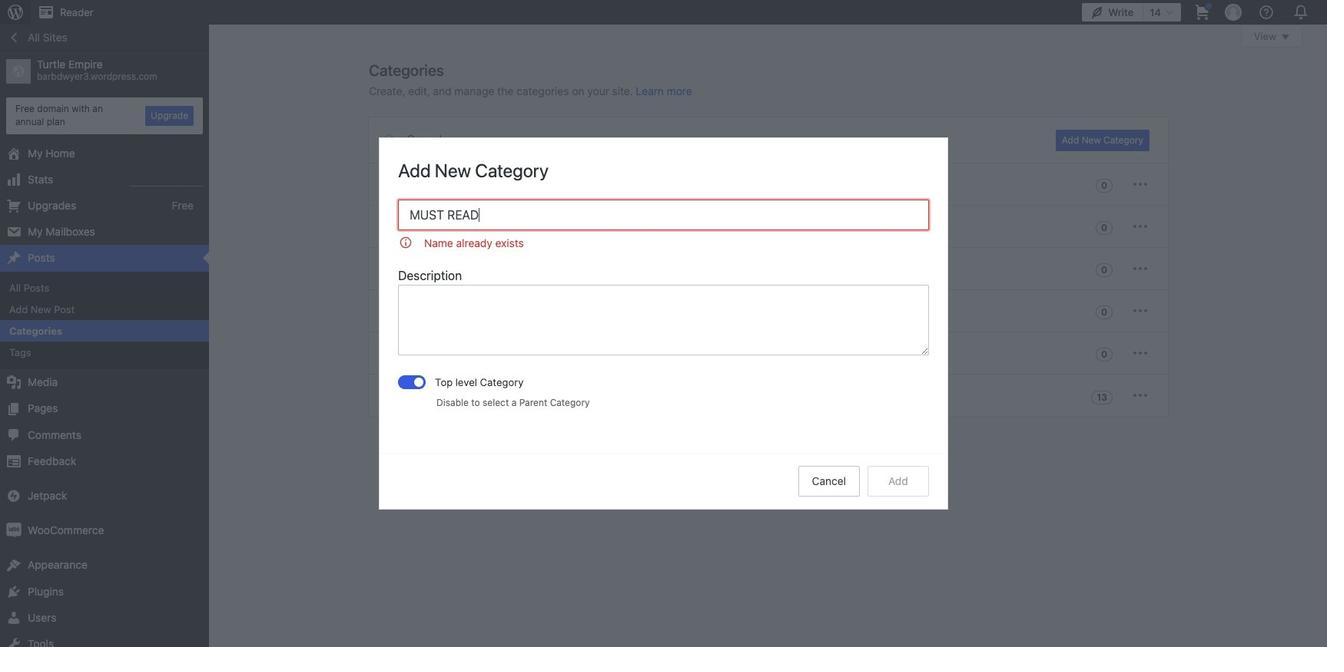 Task type: vqa. For each thing, say whether or not it's contained in the screenshot.
Cool thoughts icon
yes



Task type: locate. For each thing, give the bounding box(es) containing it.
2 toggle menu image from the top
[[1131, 217, 1150, 236]]

manage your sites image
[[6, 3, 25, 22]]

img image
[[6, 524, 22, 539]]

1 toggle menu image from the top
[[1131, 175, 1150, 194]]

2 group from the top
[[398, 266, 929, 360]]

articles image
[[380, 175, 399, 194]]

New Category Name text field
[[398, 200, 929, 230]]

2 vertical spatial toggle menu image
[[1131, 260, 1150, 278]]

socializing image
[[380, 344, 399, 363]]

row
[[369, 164, 1168, 418]]

None search field
[[369, 118, 1037, 162]]

None text field
[[398, 285, 929, 356]]

1 group from the top
[[398, 200, 929, 251]]

3 toggle menu image from the top
[[1131, 387, 1150, 405]]

help image
[[1257, 3, 1276, 22]]

dialog
[[380, 138, 947, 510]]

1 vertical spatial group
[[398, 266, 929, 360]]

group
[[398, 200, 929, 251], [398, 266, 929, 360]]

1 vertical spatial toggle menu image
[[1131, 217, 1150, 236]]

toggle menu image for socializing icon
[[1131, 344, 1150, 363]]

toggle menu image
[[1131, 175, 1150, 194], [1131, 217, 1150, 236], [1131, 260, 1150, 278]]

1 vertical spatial toggle menu image
[[1131, 344, 1150, 363]]

my shopping cart image
[[1193, 3, 1212, 22]]

toggle menu image for favorite holidays image
[[1131, 260, 1150, 278]]

uncategorized image
[[380, 387, 399, 405]]

toggle menu image
[[1131, 302, 1150, 320], [1131, 344, 1150, 363], [1131, 387, 1150, 405]]

2 vertical spatial toggle menu image
[[1131, 387, 1150, 405]]

main content
[[369, 25, 1302, 418]]

2 toggle menu image from the top
[[1131, 344, 1150, 363]]

1 toggle menu image from the top
[[1131, 302, 1150, 320]]

toggle menu image for uncategorized 'icon'
[[1131, 387, 1150, 405]]

0 vertical spatial group
[[398, 200, 929, 251]]

cool thoughts image
[[380, 217, 399, 236]]

0 vertical spatial toggle menu image
[[1131, 302, 1150, 320]]

3 toggle menu image from the top
[[1131, 260, 1150, 278]]

0 vertical spatial toggle menu image
[[1131, 175, 1150, 194]]

must read image
[[380, 302, 399, 320]]



Task type: describe. For each thing, give the bounding box(es) containing it.
favorite holidays image
[[380, 260, 399, 278]]

toggle menu image for cool thoughts icon
[[1131, 217, 1150, 236]]

update your profile, personal settings, and more image
[[1224, 3, 1243, 22]]

manage your notifications image
[[1290, 2, 1312, 23]]

closed image
[[1282, 35, 1289, 40]]

toggle menu image for "articles" image
[[1131, 175, 1150, 194]]

highest hourly views 0 image
[[130, 177, 203, 187]]

toggle menu image for must read icon
[[1131, 302, 1150, 320]]



